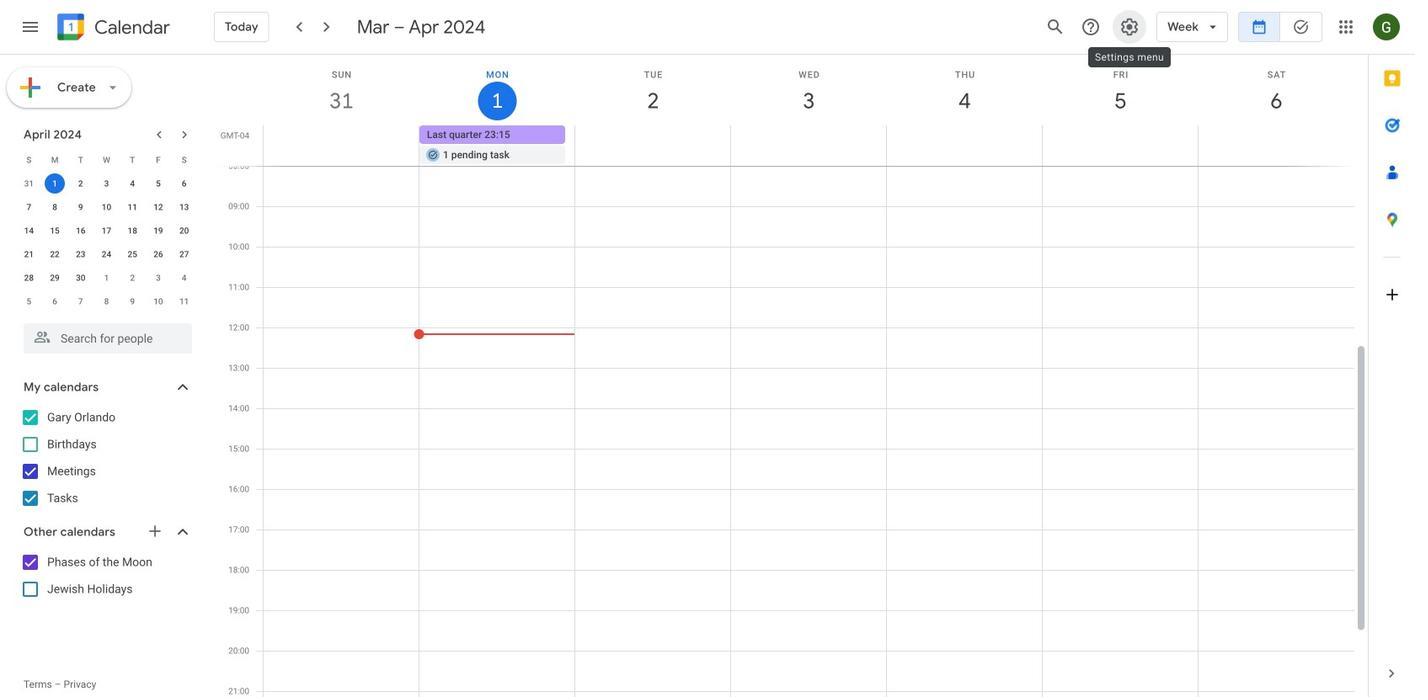 Task type: vqa. For each thing, say whether or not it's contained in the screenshot.
fifth All day Cell from the top of the page
no



Task type: locate. For each thing, give the bounding box(es) containing it.
3 element
[[96, 174, 117, 194]]

17 element
[[96, 221, 117, 241]]

16 element
[[71, 221, 91, 241]]

22 element
[[45, 244, 65, 264]]

4 element
[[122, 174, 143, 194]]

tab list
[[1369, 55, 1415, 650]]

cell
[[264, 126, 419, 166], [419, 126, 575, 166], [575, 126, 731, 166], [731, 126, 886, 166], [886, 126, 1042, 166], [1042, 126, 1198, 166], [1198, 126, 1354, 166], [42, 172, 68, 195]]

12 element
[[148, 197, 168, 217]]

18 element
[[122, 221, 143, 241]]

may 9 element
[[122, 291, 143, 312]]

28 element
[[19, 268, 39, 288]]

april 2024 grid
[[16, 148, 197, 313]]

heading
[[91, 17, 170, 37]]

calendar element
[[54, 10, 170, 47]]

add other calendars image
[[147, 523, 163, 540]]

row group
[[16, 172, 197, 313]]

may 4 element
[[174, 268, 194, 288]]

8 element
[[45, 197, 65, 217]]

grid
[[216, 55, 1368, 697]]

6 element
[[174, 174, 194, 194]]

march 31 element
[[19, 174, 39, 194]]

my calendars list
[[3, 404, 209, 512]]

row
[[256, 126, 1368, 166], [16, 148, 197, 172], [16, 172, 197, 195], [16, 195, 197, 219], [16, 219, 197, 243], [16, 243, 197, 266], [16, 266, 197, 290], [16, 290, 197, 313]]

9 element
[[71, 197, 91, 217]]

5 element
[[148, 174, 168, 194]]

other calendars list
[[3, 549, 209, 603]]

None search field
[[0, 317, 209, 354]]

27 element
[[174, 244, 194, 264]]

10 element
[[96, 197, 117, 217]]

may 1 element
[[96, 268, 117, 288]]

21 element
[[19, 244, 39, 264]]

may 10 element
[[148, 291, 168, 312]]



Task type: describe. For each thing, give the bounding box(es) containing it.
29 element
[[45, 268, 65, 288]]

20 element
[[174, 221, 194, 241]]

may 11 element
[[174, 291, 194, 312]]

may 6 element
[[45, 291, 65, 312]]

30 element
[[71, 268, 91, 288]]

23 element
[[71, 244, 91, 264]]

25 element
[[122, 244, 143, 264]]

cell inside april 2024 grid
[[42, 172, 68, 195]]

19 element
[[148, 221, 168, 241]]

heading inside calendar element
[[91, 17, 170, 37]]

may 7 element
[[71, 291, 91, 312]]

may 5 element
[[19, 291, 39, 312]]

13 element
[[174, 197, 194, 217]]

1, today element
[[45, 174, 65, 194]]

Search for people text field
[[34, 323, 182, 354]]

24 element
[[96, 244, 117, 264]]

settings menu image
[[1119, 17, 1140, 37]]

15 element
[[45, 221, 65, 241]]

2 element
[[71, 174, 91, 194]]

14 element
[[19, 221, 39, 241]]

11 element
[[122, 197, 143, 217]]

26 element
[[148, 244, 168, 264]]

may 3 element
[[148, 268, 168, 288]]

7 element
[[19, 197, 39, 217]]

may 2 element
[[122, 268, 143, 288]]

may 8 element
[[96, 291, 117, 312]]

main drawer image
[[20, 17, 40, 37]]



